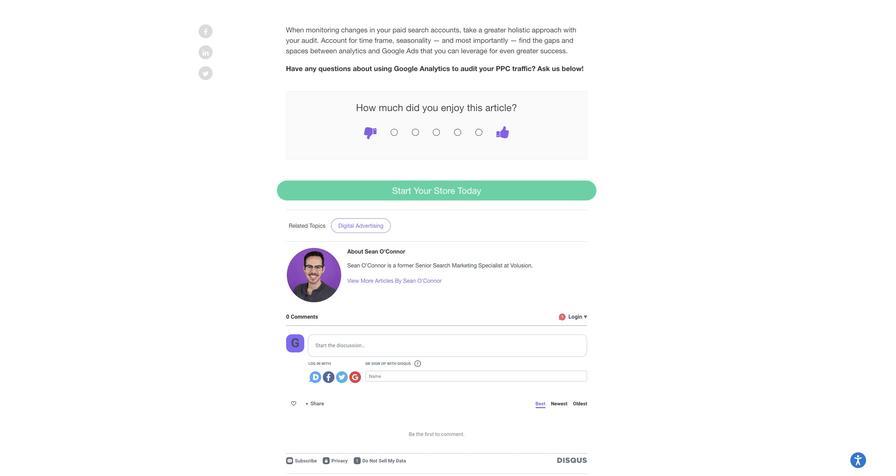 Task type: describe. For each thing, give the bounding box(es) containing it.
1 vertical spatial for
[[489, 47, 498, 55]]

have any questions about using google analytics to audit your ppc traffic? ask us below!
[[286, 64, 584, 73]]

1 vertical spatial you
[[422, 102, 438, 113]]

in
[[370, 26, 375, 34]]

specialist
[[478, 263, 503, 269]]

store
[[434, 186, 455, 196]]

open accessibe: accessibility options, statement and help image
[[854, 456, 862, 466]]

1 vertical spatial your
[[286, 36, 300, 44]]

analytics
[[339, 47, 366, 55]]

0 vertical spatial greater
[[484, 26, 506, 34]]

did
[[406, 102, 420, 113]]

by
[[395, 278, 402, 284]]

senior
[[415, 263, 431, 269]]

importantly
[[473, 36, 508, 44]]

digital
[[338, 223, 354, 229]]

linkedin image
[[203, 49, 209, 56]]

take
[[463, 26, 477, 34]]

approach
[[532, 26, 562, 34]]

most
[[456, 36, 471, 44]]

google inside when monitoring changes in your paid search accounts, take a greater holistic approach with your audit. account for time frame, seasonality — and most importantly — find the gaps and spaces between analytics and google ads that you can leverage for even greater success.
[[382, 47, 405, 55]]

ppc
[[496, 64, 510, 73]]

about sean o'connor
[[347, 248, 405, 255]]

related
[[289, 223, 308, 229]]

1 horizontal spatial and
[[442, 36, 454, 44]]

search
[[408, 26, 429, 34]]

digital advertising link
[[331, 219, 391, 233]]

have
[[286, 64, 303, 73]]

leverage
[[461, 47, 487, 55]]

2 horizontal spatial and
[[562, 36, 573, 44]]

with
[[564, 26, 576, 34]]

accounts,
[[431, 26, 461, 34]]

articles
[[375, 278, 394, 284]]

more
[[361, 278, 373, 284]]

success.
[[540, 47, 568, 55]]

2 — from the left
[[510, 36, 517, 44]]

about
[[347, 248, 363, 255]]

questions
[[318, 64, 351, 73]]

frame,
[[375, 36, 394, 44]]

monitoring
[[306, 26, 339, 34]]

2 horizontal spatial your
[[479, 64, 494, 73]]

0 horizontal spatial for
[[349, 36, 357, 44]]

seasonality
[[396, 36, 431, 44]]

much
[[379, 102, 403, 113]]

traffic?
[[512, 64, 536, 73]]

to
[[452, 64, 459, 73]]

twitter image
[[202, 70, 209, 77]]

spaces
[[286, 47, 308, 55]]

today
[[458, 186, 481, 196]]

1 horizontal spatial o'connor
[[417, 278, 442, 284]]

facebook image
[[204, 29, 208, 36]]

start your store today link
[[276, 181, 597, 201]]

1 vertical spatial google
[[394, 64, 418, 73]]

paid
[[393, 26, 406, 34]]

below!
[[562, 64, 584, 73]]

start your store today
[[392, 186, 481, 196]]

find
[[519, 36, 531, 44]]

search
[[433, 263, 450, 269]]

start
[[392, 186, 411, 196]]

gaps
[[544, 36, 560, 44]]

article?
[[485, 102, 517, 113]]



Task type: locate. For each thing, give the bounding box(es) containing it.
using
[[374, 64, 392, 73]]

your up frame,
[[377, 26, 391, 34]]

0 vertical spatial o'connor
[[380, 248, 405, 255]]

a right the is
[[393, 263, 396, 269]]

sean down 'about'
[[347, 263, 360, 269]]

sean
[[365, 248, 378, 255], [347, 263, 360, 269], [403, 278, 416, 284]]

volusion.
[[510, 263, 533, 269]]

greater down find
[[516, 47, 538, 55]]

2 vertical spatial your
[[479, 64, 494, 73]]

any
[[305, 64, 316, 73]]

1 vertical spatial greater
[[516, 47, 538, 55]]

sean o'connor is a former senior search marketing specialist at volusion.
[[347, 263, 533, 269]]

your left ppc
[[479, 64, 494, 73]]

0 vertical spatial sean
[[365, 248, 378, 255]]

2 horizontal spatial sean
[[403, 278, 416, 284]]

1 horizontal spatial sean
[[365, 248, 378, 255]]

when monitoring changes in your paid search accounts, take a greater holistic approach with your audit. account for time frame, seasonality — and most importantly — find the gaps and spaces between analytics and google ads that you can leverage for even greater success.
[[286, 26, 576, 55]]

view more articles by sean o'connor link
[[347, 277, 442, 285]]

you inside when monitoring changes in your paid search accounts, take a greater holistic approach with your audit. account for time frame, seasonality — and most importantly — find the gaps and spaces between analytics and google ads that you can leverage for even greater success.
[[434, 47, 446, 55]]

related topics
[[289, 223, 326, 229]]

can
[[448, 47, 459, 55]]

0 vertical spatial google
[[382, 47, 405, 55]]

ads
[[406, 47, 419, 55]]

google
[[382, 47, 405, 55], [394, 64, 418, 73]]

— down accounts,
[[433, 36, 440, 44]]

o'connor up the is
[[380, 248, 405, 255]]

o'connor
[[380, 248, 405, 255], [417, 278, 442, 284]]

your
[[377, 26, 391, 34], [286, 36, 300, 44], [479, 64, 494, 73]]

audit
[[461, 64, 477, 73]]

1 vertical spatial sean
[[347, 263, 360, 269]]

how much did you enjoy this article?
[[356, 102, 517, 113]]

ask
[[538, 64, 550, 73]]

— left find
[[510, 36, 517, 44]]

former
[[398, 263, 414, 269]]

sean up 'o'connor'
[[365, 248, 378, 255]]

0 horizontal spatial o'connor
[[380, 248, 405, 255]]

account
[[321, 36, 347, 44]]

view more articles by sean o'connor
[[347, 278, 442, 284]]

google down ads
[[394, 64, 418, 73]]

view
[[347, 278, 359, 284]]

for up analytics
[[349, 36, 357, 44]]

0 horizontal spatial greater
[[484, 26, 506, 34]]

that
[[421, 47, 433, 55]]

digital advertising
[[338, 223, 384, 229]]

a right take
[[479, 26, 482, 34]]

your
[[414, 186, 431, 196]]

between
[[310, 47, 337, 55]]

a inside when monitoring changes in your paid search accounts, take a greater holistic approach with your audit. account for time frame, seasonality — and most importantly — find the gaps and spaces between analytics and google ads that you can leverage for even greater success.
[[479, 26, 482, 34]]

how
[[356, 102, 376, 113]]

audit.
[[302, 36, 319, 44]]

at
[[504, 263, 509, 269]]

o'connor
[[362, 263, 386, 269]]

greater up importantly in the top of the page
[[484, 26, 506, 34]]

sean right by
[[403, 278, 416, 284]]

even
[[500, 47, 515, 55]]

and down accounts,
[[442, 36, 454, 44]]

and
[[442, 36, 454, 44], [562, 36, 573, 44], [368, 47, 380, 55]]

1 horizontal spatial —
[[510, 36, 517, 44]]

about
[[353, 64, 372, 73]]

0 horizontal spatial a
[[393, 263, 396, 269]]

2 vertical spatial sean
[[403, 278, 416, 284]]

topics
[[309, 223, 326, 229]]

0 horizontal spatial —
[[433, 36, 440, 44]]

0 vertical spatial you
[[434, 47, 446, 55]]

0 horizontal spatial your
[[286, 36, 300, 44]]

0 vertical spatial your
[[377, 26, 391, 34]]

1 horizontal spatial greater
[[516, 47, 538, 55]]

and down time
[[368, 47, 380, 55]]

1 horizontal spatial for
[[489, 47, 498, 55]]

0 horizontal spatial sean
[[347, 263, 360, 269]]

you right "did"
[[422, 102, 438, 113]]

1 vertical spatial a
[[393, 263, 396, 269]]

the
[[533, 36, 542, 44]]

changes
[[341, 26, 368, 34]]

analytics
[[420, 64, 450, 73]]

for down importantly in the top of the page
[[489, 47, 498, 55]]

1 — from the left
[[433, 36, 440, 44]]

0 vertical spatial a
[[479, 26, 482, 34]]

marketing
[[452, 263, 477, 269]]

when
[[286, 26, 304, 34]]

your down when
[[286, 36, 300, 44]]

is
[[387, 263, 391, 269]]

1 vertical spatial o'connor
[[417, 278, 442, 284]]

advertising
[[356, 223, 384, 229]]

you left can
[[434, 47, 446, 55]]

holistic
[[508, 26, 530, 34]]

0 vertical spatial for
[[349, 36, 357, 44]]

o'connor down the senior
[[417, 278, 442, 284]]

1 horizontal spatial your
[[377, 26, 391, 34]]

greater
[[484, 26, 506, 34], [516, 47, 538, 55]]

—
[[433, 36, 440, 44], [510, 36, 517, 44]]

and down with at the top right of the page
[[562, 36, 573, 44]]

enjoy
[[441, 102, 464, 113]]

a
[[479, 26, 482, 34], [393, 263, 396, 269]]

1 horizontal spatial a
[[479, 26, 482, 34]]

for
[[349, 36, 357, 44], [489, 47, 498, 55]]

you
[[434, 47, 446, 55], [422, 102, 438, 113]]

this
[[467, 102, 483, 113]]

0 horizontal spatial and
[[368, 47, 380, 55]]

time
[[359, 36, 373, 44]]

google down frame,
[[382, 47, 405, 55]]

us
[[552, 64, 560, 73]]



Task type: vqa. For each thing, say whether or not it's contained in the screenshot.
changes
yes



